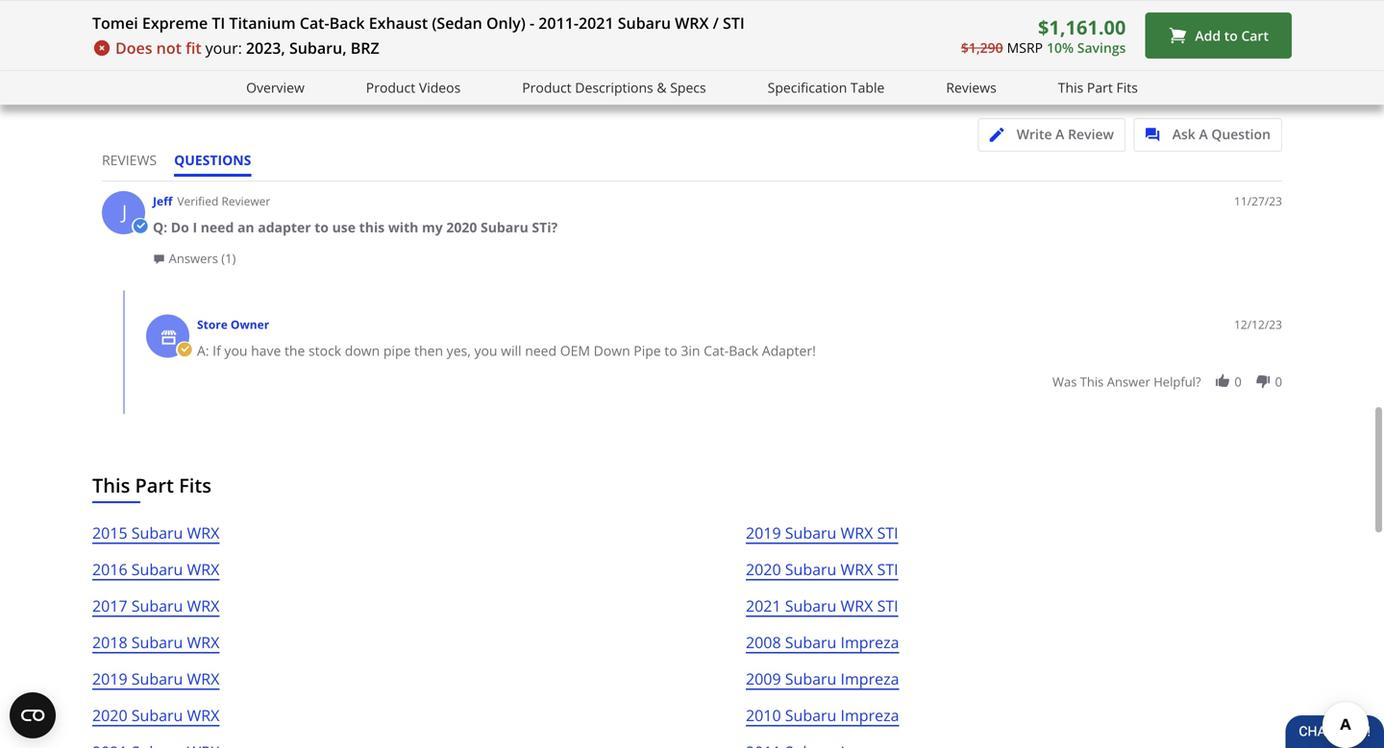 Task type: vqa. For each thing, say whether or not it's contained in the screenshot.
the 2014 to the right
no



Task type: locate. For each thing, give the bounding box(es) containing it.
2011-
[[539, 12, 579, 33]]

this
[[359, 218, 385, 236], [1080, 373, 1104, 391]]

write no frame image
[[990, 128, 1014, 142]]

circle checkmark image for q: do i need an adapter to use this with my 2020 subaru sti?
[[132, 218, 149, 235]]

product inside product descriptions & specs "link"
[[522, 78, 572, 97]]

this right was
[[1080, 373, 1104, 391]]

2 product from the left
[[522, 78, 572, 97]]

a:  if you have the stock down pipe then yes, you will need oem down pipe to 3in cat-back adapter!
[[197, 342, 816, 360]]

adapter
[[258, 218, 311, 236]]

ask a question
[[1173, 125, 1271, 143]]

11/27/23
[[1234, 193, 1282, 209]]

circle checkmark image left a: on the left
[[176, 342, 193, 359]]

this right use
[[359, 218, 385, 236]]

brz
[[351, 37, 379, 58]]

0 vertical spatial 2021
[[579, 12, 614, 33]]

2021 up 2008 on the right of the page
[[746, 596, 781, 617]]

this down '10%'
[[1058, 78, 1084, 97]]

0 vertical spatial this
[[359, 218, 385, 236]]

2019 up the 2020 subaru wrx sti
[[746, 523, 781, 544]]

wrx down 2019 subaru wrx link
[[187, 706, 220, 726]]

1 vertical spatial 2019
[[92, 669, 127, 690]]

subaru down 2018 subaru wrx link
[[131, 669, 183, 690]]

1 vertical spatial 2020
[[746, 559, 781, 580]]

0 horizontal spatial 2021
[[579, 12, 614, 33]]

this part fits
[[1058, 78, 1138, 97], [92, 472, 211, 499]]

circle checkmark image left the q:
[[132, 218, 149, 235]]

subaru down 2015 subaru wrx link
[[131, 559, 183, 580]]

2019 down 2018
[[92, 669, 127, 690]]

2023,
[[246, 37, 285, 58]]

pipe
[[634, 342, 661, 360]]

0 horizontal spatial cat-
[[300, 12, 329, 33]]

this up 2015
[[92, 472, 130, 499]]

fit
[[186, 37, 202, 58]]

0 horizontal spatial this
[[92, 472, 130, 499]]

0 horizontal spatial 0
[[1235, 373, 1242, 391]]

2020 subaru wrx link
[[92, 704, 220, 740]]

by
[[1240, 7, 1255, 25]]

0 horizontal spatial this part fits
[[92, 472, 211, 499]]

tab list
[[102, 151, 269, 181]]

2 horizontal spatial 2020
[[746, 559, 781, 580]]

reviewer
[[222, 193, 270, 209]]

0 vertical spatial fits
[[1117, 78, 1138, 97]]

need right the will
[[525, 342, 557, 360]]

2020 for 2020 subaru wrx
[[92, 706, 127, 726]]

you right if
[[224, 342, 247, 360]]

subaru for 2019 subaru wrx
[[131, 669, 183, 690]]

1 horizontal spatial 2020
[[446, 218, 477, 236]]

owner
[[231, 317, 269, 333]]

cat-
[[300, 12, 329, 33], [704, 342, 729, 360]]

question
[[1212, 125, 1271, 143]]

wrx for 2019 subaru wrx sti
[[841, 523, 873, 544]]

2020
[[446, 218, 477, 236], [746, 559, 781, 580], [92, 706, 127, 726]]

dialog image
[[1146, 128, 1170, 142]]

0 horizontal spatial to
[[315, 218, 329, 236]]

3 impreza from the top
[[841, 706, 899, 726]]

sti down 2019 subaru wrx sti link
[[877, 559, 898, 580]]

subaru up the 2020 subaru wrx sti
[[785, 523, 837, 544]]

0 vertical spatial back
[[329, 12, 365, 33]]

1 horizontal spatial this
[[1058, 78, 1084, 97]]

0 vertical spatial this part fits
[[1058, 78, 1138, 97]]

1 vertical spatial this
[[1080, 373, 1104, 391]]

1 horizontal spatial product
[[522, 78, 572, 97]]

a for write
[[1056, 125, 1065, 143]]

subaru inside "link"
[[785, 559, 837, 580]]

answer
[[1107, 373, 1151, 391]]

powered by link
[[1181, 7, 1292, 31]]

back up brz
[[329, 12, 365, 33]]

wrx up 2016 subaru wrx
[[187, 523, 220, 544]]

1 horizontal spatial part
[[1087, 78, 1113, 97]]

part down savings
[[1087, 78, 1113, 97]]

1 vertical spatial cat-
[[704, 342, 729, 360]]

subaru for 2017 subaru wrx
[[131, 596, 183, 617]]

then
[[414, 342, 443, 360]]

group
[[1053, 373, 1282, 391]]

to
[[1224, 26, 1238, 44], [315, 218, 329, 236], [665, 342, 677, 360]]

need
[[201, 218, 234, 236], [525, 342, 557, 360]]

open widget image
[[10, 693, 56, 739]]

with
[[388, 218, 419, 236]]

10%
[[1047, 38, 1074, 56]]

0 horizontal spatial you
[[224, 342, 247, 360]]

0 right 'vote down answer by store owner on 12 dec 2023' icon
[[1275, 373, 1282, 391]]

2020 inside 2020 subaru wrx sti "link"
[[746, 559, 781, 580]]

product inside product videos link
[[366, 78, 415, 97]]

sti up the 2020 subaru wrx sti
[[877, 523, 898, 544]]

2020 down 2019 subaru wrx link
[[92, 706, 127, 726]]

0 horizontal spatial back
[[329, 12, 365, 33]]

2019 subaru wrx
[[92, 669, 220, 690]]

subaru down 2016 subaru wrx link
[[131, 596, 183, 617]]

0 horizontal spatial a
[[1056, 125, 1065, 143]]

1 vertical spatial impreza
[[841, 669, 899, 690]]

part up 2015 subaru wrx
[[135, 472, 174, 499]]

subaru down 2009 subaru impreza link at the right of the page
[[785, 706, 837, 726]]

subaru down 2019 subaru wrx link
[[131, 706, 183, 726]]

0 vertical spatial to
[[1224, 26, 1238, 44]]

2017 subaru wrx
[[92, 596, 220, 617]]

jeff verified reviewer
[[153, 193, 270, 209]]

2015
[[92, 523, 127, 544]]

2020 inside 2020 subaru wrx link
[[92, 706, 127, 726]]

add to cart button
[[1145, 12, 1292, 59]]

specification table
[[768, 78, 885, 97]]

product descriptions & specs
[[522, 78, 706, 97]]

0 vertical spatial circle checkmark image
[[132, 218, 149, 235]]

1 vertical spatial 2021
[[746, 596, 781, 617]]

1 horizontal spatial back
[[729, 342, 759, 360]]

wrx down 2015 subaru wrx link
[[187, 559, 220, 580]]

product for product videos
[[366, 78, 415, 97]]

0 horizontal spatial fits
[[179, 472, 211, 499]]

1 horizontal spatial 0
[[1275, 373, 1282, 391]]

0 horizontal spatial 2019
[[92, 669, 127, 690]]

2020 for 2020 subaru wrx sti
[[746, 559, 781, 580]]

0 horizontal spatial need
[[201, 218, 234, 236]]

sti down 2020 subaru wrx sti "link"
[[877, 596, 898, 617]]

product descriptions & specs link
[[522, 77, 706, 99]]

1 horizontal spatial 2019
[[746, 523, 781, 544]]

subaru up 2016 subaru wrx
[[131, 523, 183, 544]]

&
[[657, 78, 667, 97]]

1 a from the left
[[1056, 125, 1065, 143]]

back left adapter!
[[729, 342, 759, 360]]

2020 subaru wrx sti link
[[746, 558, 898, 594]]

2020 right my
[[446, 218, 477, 236]]

2008 subaru impreza link
[[746, 631, 899, 667]]

1 horizontal spatial a
[[1199, 125, 1208, 143]]

was
[[1053, 373, 1077, 391]]

0 vertical spatial cat-
[[300, 12, 329, 33]]

2 horizontal spatial to
[[1224, 26, 1238, 44]]

product
[[366, 78, 415, 97], [522, 78, 572, 97]]

0 vertical spatial 2020
[[446, 218, 477, 236]]

0 horizontal spatial circle checkmark image
[[132, 218, 149, 235]]

fits down savings
[[1117, 78, 1138, 97]]

overview link
[[246, 77, 305, 99]]

1 horizontal spatial 2021
[[746, 596, 781, 617]]

2 impreza from the top
[[841, 669, 899, 690]]

sti for 2020 subaru wrx sti
[[877, 559, 898, 580]]

impreza for 2008 subaru impreza
[[841, 633, 899, 653]]

subaru down 2021 subaru wrx sti link
[[785, 633, 837, 653]]

0 vertical spatial impreza
[[841, 633, 899, 653]]

you left the will
[[474, 342, 497, 360]]

cat- right the 3in
[[704, 342, 729, 360]]

back
[[329, 12, 365, 33], [729, 342, 759, 360]]

8 reviews, 1 q&as
[[729, 62, 844, 80]]

product down 2011-
[[522, 78, 572, 97]]

2020 down 2019 subaru wrx sti link
[[746, 559, 781, 580]]

0 vertical spatial part
[[1087, 78, 1113, 97]]

2019 subaru wrx sti link
[[746, 521, 898, 558]]

a right ask
[[1199, 125, 1208, 143]]

1 horizontal spatial this part fits
[[1058, 78, 1138, 97]]

tab list containing reviews
[[102, 151, 269, 181]]

subaru down 2019 subaru wrx sti link
[[785, 559, 837, 580]]

cart
[[1241, 26, 1269, 44]]

wrx down 2019 subaru wrx sti link
[[841, 559, 873, 580]]

subaru down 2020 subaru wrx sti "link"
[[785, 596, 837, 617]]

impreza down 2009 subaru impreza link at the right of the page
[[841, 706, 899, 726]]

2021 subaru wrx sti
[[746, 596, 898, 617]]

2 vertical spatial 2020
[[92, 706, 127, 726]]

fits
[[1117, 78, 1138, 97], [179, 472, 211, 499]]

2 vertical spatial impreza
[[841, 706, 899, 726]]

1 horizontal spatial need
[[525, 342, 557, 360]]

sti for 2021 subaru wrx sti
[[877, 596, 898, 617]]

0 vertical spatial 2019
[[746, 523, 781, 544]]

$1,161.00 $1,290 msrp 10% savings
[[961, 14, 1126, 56]]

5.0 star rating element
[[540, 43, 597, 99]]

subaru for 2016 subaru wrx
[[131, 559, 183, 580]]

2021 up 5.0
[[579, 12, 614, 33]]

2 a from the left
[[1199, 125, 1208, 143]]

wrx down 2016 subaru wrx link
[[187, 596, 220, 617]]

2020 subaru wrx sti
[[746, 559, 898, 580]]

subaru down 2017 subaru wrx link
[[131, 633, 183, 653]]

$1,161.00
[[1038, 14, 1126, 40]]

subaru down 2008 subaru impreza link
[[785, 669, 837, 690]]

sti
[[723, 12, 745, 33], [877, 523, 898, 544], [877, 559, 898, 580], [877, 596, 898, 617]]

does not fit your: 2023, subaru, brz
[[115, 37, 379, 58]]

oem
[[560, 342, 590, 360]]

0 horizontal spatial product
[[366, 78, 415, 97]]

1 vertical spatial need
[[525, 342, 557, 360]]

2017
[[92, 596, 127, 617]]

wrx down 2017 subaru wrx link
[[187, 633, 220, 653]]

impreza
[[841, 633, 899, 653], [841, 669, 899, 690], [841, 706, 899, 726]]

to down powered by
[[1224, 26, 1238, 44]]

2009 subaru impreza
[[746, 669, 899, 690]]

to left the 3in
[[665, 342, 677, 360]]

wrx
[[675, 12, 709, 33], [187, 523, 220, 544], [841, 523, 873, 544], [187, 559, 220, 580], [841, 559, 873, 580], [187, 596, 220, 617], [841, 596, 873, 617], [187, 633, 220, 653], [187, 669, 220, 690], [187, 706, 220, 726]]

videos
[[419, 78, 461, 97]]

2010 subaru impreza
[[746, 706, 899, 726]]

circle checkmark image
[[132, 218, 149, 235], [176, 342, 193, 359]]

2010
[[746, 706, 781, 726]]

fits up 2015 subaru wrx
[[179, 472, 211, 499]]

subaru for 2020 subaru wrx
[[131, 706, 183, 726]]

wrx down 2018 subaru wrx link
[[187, 669, 220, 690]]

a right write at the top of the page
[[1056, 125, 1065, 143]]

to left use
[[315, 218, 329, 236]]

1 impreza from the top
[[841, 633, 899, 653]]

wrx for 2016 subaru wrx
[[187, 559, 220, 580]]

1 vertical spatial circle checkmark image
[[176, 342, 193, 359]]

chat bubble image
[[153, 253, 165, 266]]

12/12/23
[[1234, 317, 1282, 333]]

impreza down 2008 subaru impreza link
[[841, 669, 899, 690]]

need right i
[[201, 218, 234, 236]]

group containing was this answer helpful?
[[1053, 373, 1282, 391]]

wrx left the /
[[675, 12, 709, 33]]

0 horizontal spatial 2020
[[92, 706, 127, 726]]

wrx inside "link"
[[841, 559, 873, 580]]

sti inside "link"
[[877, 559, 898, 580]]

wrx up the 2020 subaru wrx sti
[[841, 523, 873, 544]]

this part fits up 2015 subaru wrx
[[92, 472, 211, 499]]

product down brz
[[366, 78, 415, 97]]

2018
[[92, 633, 127, 653]]

1 horizontal spatial you
[[474, 342, 497, 360]]

2021
[[579, 12, 614, 33], [746, 596, 781, 617]]

1 product from the left
[[366, 78, 415, 97]]

store
[[197, 317, 228, 333]]

descriptions
[[575, 78, 653, 97]]

specification
[[768, 78, 847, 97]]

0 right vote up answer by store owner on 12 dec 2023 image at the right of the page
[[1235, 373, 1242, 391]]

this part fits down savings
[[1058, 78, 1138, 97]]

impreza down 2021 subaru wrx sti link
[[841, 633, 899, 653]]

1 vertical spatial to
[[315, 218, 329, 236]]

j
[[122, 199, 127, 225]]

0 horizontal spatial part
[[135, 472, 174, 499]]

2021 subaru wrx sti link
[[746, 594, 898, 631]]

impreza for 2009 subaru impreza
[[841, 669, 899, 690]]

impreza for 2010 subaru impreza
[[841, 706, 899, 726]]

1 horizontal spatial circle checkmark image
[[176, 342, 193, 359]]

you
[[224, 342, 247, 360], [474, 342, 497, 360]]

vote up answer by store owner on 12 dec 2023 image
[[1214, 373, 1231, 390]]

cat- up subaru,
[[300, 12, 329, 33]]

answers (1) button
[[153, 249, 236, 267]]

1
[[798, 62, 806, 80]]

2018 subaru wrx
[[92, 633, 220, 653]]

1 horizontal spatial to
[[665, 342, 677, 360]]

wrx down 2020 subaru wrx sti "link"
[[841, 596, 873, 617]]

wrx for 2019 subaru wrx
[[187, 669, 220, 690]]



Task type: describe. For each thing, give the bounding box(es) containing it.
/
[[713, 12, 719, 33]]

sti?
[[532, 218, 558, 236]]

write
[[1017, 125, 1052, 143]]

your:
[[205, 37, 242, 58]]

reviews,
[[740, 62, 794, 80]]

answers
[[169, 250, 218, 267]]

pipe
[[383, 342, 411, 360]]

does
[[115, 37, 152, 58]]

wrx for 2017 subaru wrx
[[187, 596, 220, 617]]

powered
[[1181, 7, 1236, 25]]

tomei expreme ti titanium cat-back exhaust (sedan only) - 2011-2021 subaru wrx / sti
[[92, 12, 745, 33]]

add to cart
[[1195, 26, 1269, 44]]

0 vertical spatial this
[[1058, 78, 1084, 97]]

q:
[[153, 218, 167, 236]]

subaru for 2018 subaru wrx
[[131, 633, 183, 653]]

2 vertical spatial to
[[665, 342, 677, 360]]

2018 subaru wrx link
[[92, 631, 220, 667]]

1 horizontal spatial cat-
[[704, 342, 729, 360]]

reviews
[[946, 78, 997, 97]]

subaru left sti?
[[481, 218, 529, 236]]

the
[[284, 342, 305, 360]]

sti for 2019 subaru wrx sti
[[877, 523, 898, 544]]

answers (1)
[[169, 250, 236, 267]]

product for product descriptions & specs
[[522, 78, 572, 97]]

1 vertical spatial this
[[92, 472, 130, 499]]

if
[[213, 342, 221, 360]]

ti
[[212, 12, 225, 33]]

2019 subaru wrx sti
[[746, 523, 898, 544]]

was this answer helpful?
[[1053, 373, 1201, 391]]

verified
[[177, 193, 219, 209]]

yes,
[[447, 342, 471, 360]]

1 vertical spatial fits
[[179, 472, 211, 499]]

questions
[[174, 151, 251, 169]]

reviews link
[[946, 77, 997, 99]]

wrx for 2018 subaru wrx
[[187, 633, 220, 653]]

ask a question button
[[1134, 118, 1282, 152]]

question date 11/27/23 element
[[1234, 193, 1282, 210]]

adapter!
[[762, 342, 816, 360]]

2015 subaru wrx
[[92, 523, 220, 544]]

write a review button
[[978, 118, 1126, 152]]

specification table link
[[768, 77, 885, 99]]

will
[[501, 342, 522, 360]]

product videos
[[366, 78, 461, 97]]

2016 subaru wrx
[[92, 559, 220, 580]]

subaru for 2008 subaru impreza
[[785, 633, 837, 653]]

ask
[[1173, 125, 1196, 143]]

0 horizontal spatial this
[[359, 218, 385, 236]]

subaru for 2015 subaru wrx
[[131, 523, 183, 544]]

2019 for 2019 subaru wrx sti
[[746, 523, 781, 544]]

2016 subaru wrx link
[[92, 558, 220, 594]]

wrx for 2020 subaru wrx
[[187, 706, 220, 726]]

reviews
[[102, 151, 157, 169]]

1 vertical spatial part
[[135, 472, 174, 499]]

expreme
[[142, 12, 208, 33]]

helpful?
[[1154, 373, 1201, 391]]

stock
[[309, 342, 341, 360]]

answer date 12/12/23 element
[[1234, 317, 1282, 333]]

sti right the /
[[723, 12, 745, 33]]

0 vertical spatial need
[[201, 218, 234, 236]]

wrx for 2021 subaru wrx sti
[[841, 596, 873, 617]]

subaru for 2020 subaru wrx sti
[[785, 559, 837, 580]]

1 vertical spatial this part fits
[[92, 472, 211, 499]]

2 0 from the left
[[1275, 373, 1282, 391]]

2 you from the left
[[474, 342, 497, 360]]

powered by
[[1181, 7, 1258, 25]]

to inside 'button'
[[1224, 26, 1238, 44]]

jeff
[[153, 193, 172, 209]]

table
[[851, 78, 885, 97]]

-
[[530, 12, 535, 33]]

(sedan
[[432, 12, 482, 33]]

subaru for 2010 subaru impreza
[[785, 706, 837, 726]]

1 you from the left
[[224, 342, 247, 360]]

2010 subaru impreza link
[[746, 704, 899, 740]]

3in
[[681, 342, 700, 360]]

a for ask
[[1199, 125, 1208, 143]]

subaru up the &
[[618, 12, 671, 33]]

q&as
[[809, 62, 844, 80]]

only)
[[486, 12, 526, 33]]

2020 subaru wrx
[[92, 706, 220, 726]]

$1,290
[[961, 38, 1003, 56]]

vote down answer by store owner on 12 dec 2023 image
[[1255, 373, 1272, 390]]

use
[[332, 218, 356, 236]]

1 0 from the left
[[1235, 373, 1242, 391]]

1 horizontal spatial this
[[1080, 373, 1104, 391]]

2008 subaru impreza
[[746, 633, 899, 653]]

overview
[[246, 78, 305, 97]]

add
[[1195, 26, 1221, 44]]

2008
[[746, 633, 781, 653]]

1 horizontal spatial fits
[[1117, 78, 1138, 97]]

a:
[[197, 342, 209, 360]]

2019 for 2019 subaru wrx
[[92, 669, 127, 690]]

down
[[594, 342, 630, 360]]

subaru for 2019 subaru wrx sti
[[785, 523, 837, 544]]

review
[[1068, 125, 1114, 143]]

store owner
[[197, 317, 269, 333]]

2016
[[92, 559, 127, 580]]

i
[[193, 218, 197, 236]]

circle checkmark image for a:  if you have the stock down pipe then yes, you will need oem down pipe to 3in cat-back adapter!
[[176, 342, 193, 359]]

store image
[[160, 329, 177, 346]]

down
[[345, 342, 380, 360]]

wrx for 2020 subaru wrx sti
[[841, 559, 873, 580]]

exhaust
[[369, 12, 428, 33]]

do
[[171, 218, 189, 236]]

this part fits link
[[1058, 77, 1138, 99]]

wrx for 2015 subaru wrx
[[187, 523, 220, 544]]

my
[[422, 218, 443, 236]]

specs
[[670, 78, 706, 97]]

msrp
[[1007, 38, 1043, 56]]

have
[[251, 342, 281, 360]]

write a review
[[1017, 125, 1114, 143]]

subaru for 2021 subaru wrx sti
[[785, 596, 837, 617]]

subaru for 2009 subaru impreza
[[785, 669, 837, 690]]

2017 subaru wrx link
[[92, 594, 220, 631]]

1 vertical spatial back
[[729, 342, 759, 360]]

(1)
[[221, 250, 236, 267]]



